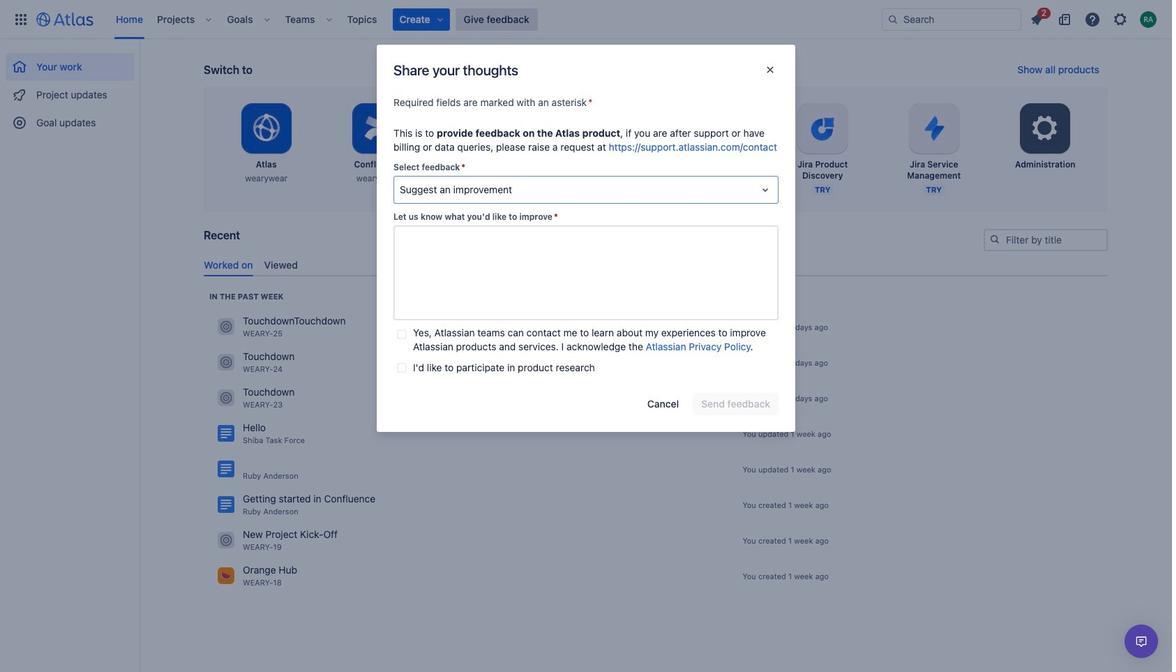 Task type: locate. For each thing, give the bounding box(es) containing it.
confluence image up confluence image
[[218, 425, 235, 442]]

Search field
[[882, 8, 1022, 30]]

townsquare image
[[218, 319, 235, 335], [218, 354, 235, 371]]

3 townsquare image from the top
[[218, 568, 235, 585]]

0 vertical spatial townsquare image
[[218, 390, 235, 407]]

search image
[[990, 234, 1001, 245]]

None search field
[[882, 8, 1022, 30]]

None text field
[[394, 225, 779, 320]]

1 vertical spatial townsquare image
[[218, 532, 235, 549]]

tab list
[[198, 253, 1114, 276]]

group
[[6, 39, 134, 141]]

close modal image
[[762, 61, 779, 78]]

0 vertical spatial confluence image
[[218, 425, 235, 442]]

banner
[[0, 0, 1173, 39]]

2 townsquare image from the top
[[218, 354, 235, 371]]

help image
[[1085, 11, 1102, 28]]

heading
[[209, 291, 284, 302]]

confluence image down confluence image
[[218, 497, 235, 513]]

2 vertical spatial townsquare image
[[218, 568, 235, 585]]

open image
[[757, 182, 774, 198]]

1 vertical spatial confluence image
[[218, 497, 235, 513]]

0 vertical spatial townsquare image
[[218, 319, 235, 335]]

confluence image
[[218, 425, 235, 442], [218, 497, 235, 513]]

townsquare image
[[218, 390, 235, 407], [218, 532, 235, 549], [218, 568, 235, 585]]

1 vertical spatial townsquare image
[[218, 354, 235, 371]]

settings image
[[1029, 112, 1063, 145]]

2 confluence image from the top
[[218, 497, 235, 513]]

1 townsquare image from the top
[[218, 319, 235, 335]]



Task type: describe. For each thing, give the bounding box(es) containing it.
search image
[[888, 14, 899, 25]]

1 confluence image from the top
[[218, 425, 235, 442]]

Filter by title field
[[986, 230, 1107, 250]]

confluence image
[[218, 461, 235, 478]]

1 townsquare image from the top
[[218, 390, 235, 407]]

2 townsquare image from the top
[[218, 532, 235, 549]]

top element
[[8, 0, 882, 39]]



Task type: vqa. For each thing, say whether or not it's contained in the screenshot.
the middle townsquare icon
yes



